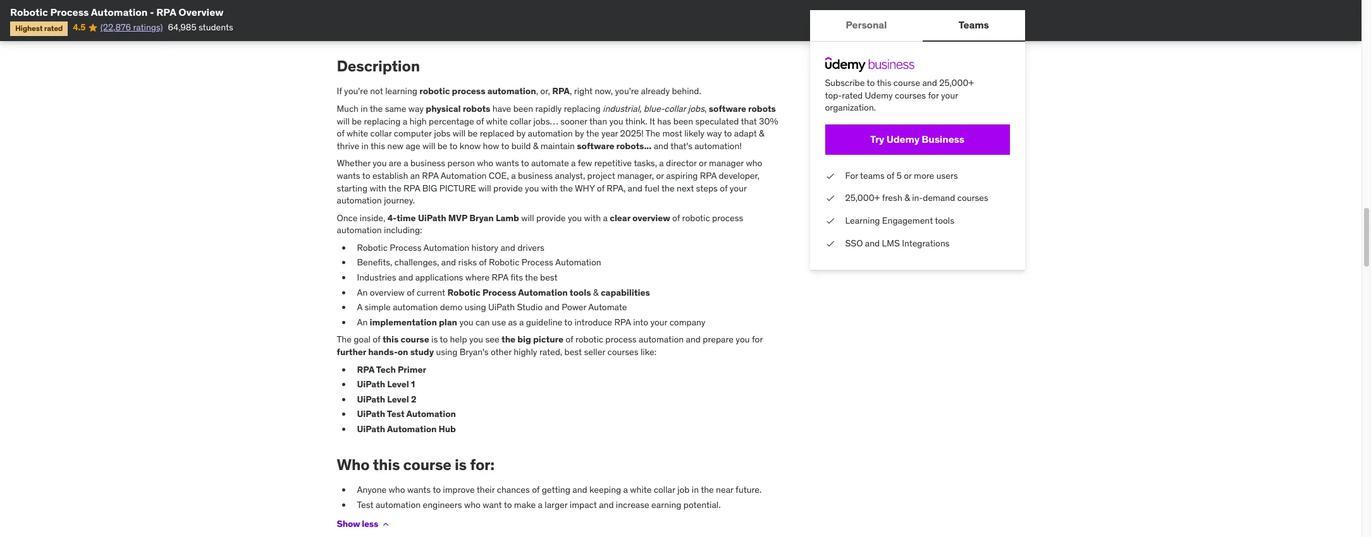 Task type: vqa. For each thing, say whether or not it's contained in the screenshot.
the rightmost process
yes



Task type: locate. For each thing, give the bounding box(es) containing it.
history
[[472, 242, 499, 254]]

of down next
[[673, 212, 680, 224]]

using down help
[[436, 347, 458, 358]]

rated
[[44, 24, 63, 33]]

more
[[914, 170, 935, 181]]

director
[[666, 158, 697, 169]]

1 vertical spatial process
[[712, 212, 744, 224]]

maintain
[[541, 140, 575, 152]]

robotic
[[10, 6, 48, 18], [357, 242, 388, 254], [489, 257, 520, 269], [448, 287, 481, 298]]

&
[[759, 128, 765, 139], [533, 140, 539, 152], [905, 193, 910, 204], [593, 287, 599, 298]]

software
[[709, 103, 747, 114], [577, 140, 615, 152]]

tab list
[[810, 10, 1025, 42]]

1 horizontal spatial 25,000+
[[940, 77, 974, 89]]

automation inside of robotic process automation including:
[[337, 225, 382, 236]]

1 horizontal spatial white
[[486, 116, 508, 127]]

you inside much in the same way physical robots have been rapidly replacing industrial, blue-collar jobs , software robots will be replacing a high percentage of white collar jobs… sooner than you think. it has been speculated that 30% of white collar computer jobs will be replaced by automation by the year 2025! the most likely way to adapt & thrive in this new age will be to know how to build & maintain
[[610, 116, 624, 127]]

white up increase
[[630, 485, 652, 496]]

an up a
[[357, 287, 368, 298]]

1 horizontal spatial robotic
[[576, 334, 604, 346]]

provide
[[494, 183, 523, 194], [537, 212, 566, 224]]

0 horizontal spatial white
[[347, 128, 368, 139]]

will right age
[[423, 140, 436, 152]]

robotic down next
[[682, 212, 710, 224]]

1 horizontal spatial software
[[709, 103, 747, 114]]

2 vertical spatial white
[[630, 485, 652, 496]]

and up guideline in the left bottom of the page
[[545, 302, 560, 313]]

like:
[[641, 347, 657, 358]]

with down establish
[[370, 183, 387, 194]]

jobs
[[688, 103, 705, 114], [434, 128, 451, 139]]

4.5
[[73, 22, 86, 33]]

chances
[[497, 485, 530, 496]]

and down the challenges,
[[399, 272, 413, 284]]

try
[[871, 133, 885, 146]]

automation down "anyone"
[[376, 500, 421, 511]]

, inside much in the same way physical robots have been rapidly replacing industrial, blue-collar jobs , software robots will be replacing a high percentage of white collar jobs… sooner than you think. it has been speculated that 30% of white collar computer jobs will be replaced by automation by the year 2025! the most likely way to adapt & thrive in this new age will be to know how to build & maintain
[[705, 103, 707, 114]]

drivers
[[518, 242, 545, 254]]

robotic inside of robotic process automation including:
[[682, 212, 710, 224]]

jobs down behind.
[[688, 103, 705, 114]]

0 vertical spatial collar
[[665, 103, 686, 114]]

blue-
[[644, 103, 665, 114]]

process down into
[[606, 334, 637, 346]]

and inside subscribe to this course and 25,000+ top‑rated udemy courses for your organization.
[[923, 77, 938, 89]]

1 horizontal spatial be
[[468, 128, 478, 139]]

if
[[337, 86, 342, 97]]

1 horizontal spatial for
[[929, 90, 939, 101]]

0 horizontal spatial the
[[337, 334, 352, 346]]

and
[[923, 77, 938, 89], [654, 140, 669, 152], [628, 183, 643, 194], [865, 238, 880, 249], [501, 242, 516, 254], [442, 257, 456, 269], [399, 272, 413, 284], [545, 302, 560, 313], [686, 334, 701, 346], [573, 485, 588, 496], [599, 500, 614, 511]]

and inside whether you are a business person who wants to automate a few repetitive tasks, a director or manager who wants to establish an rpa automation coe, a business analyst, project manager, or aspiring rpa developer, starting with the rpa big picture will provide you with the why of rpa, and fuel the next steps of your automation journey.
[[628, 183, 643, 194]]

1 horizontal spatial with
[[541, 183, 558, 194]]

0 vertical spatial courses
[[895, 90, 926, 101]]

25,000+ fresh & in-demand courses
[[846, 193, 989, 204]]

0 vertical spatial white
[[486, 116, 508, 127]]

1 vertical spatial provide
[[537, 212, 566, 224]]

is
[[432, 334, 438, 346], [455, 455, 467, 475]]

1 vertical spatial xsmall image
[[825, 238, 836, 250]]

teams button
[[923, 10, 1025, 40]]

1 horizontal spatial or
[[699, 158, 707, 169]]

using up can on the bottom
[[465, 302, 486, 313]]

your up business
[[941, 90, 958, 101]]

2 vertical spatial collar
[[654, 485, 676, 496]]

0 horizontal spatial business
[[411, 158, 446, 169]]

2 vertical spatial robotic
[[576, 334, 604, 346]]

want
[[483, 500, 502, 511]]

xsmall image for sso
[[825, 238, 836, 250]]

is inside robotic process automation history and drivers benefits, challenges, and risks of robotic process automation industries and applications where rpa fits the best an overview of current robotic process automation tools & capabilities a simple automation demo using uipath studio and power automate an implementation plan you can use as a guideline to introduce rpa into your company the goal of this course is to help you see the big picture of robotic process automation and prepare you for further hands-on study using bryan's other highly rated, best seller courses like: rpa tech primer uipath level 1 uipath level 2 uipath test automation uipath automation hub
[[432, 334, 438, 346]]

robots up 30%
[[749, 103, 776, 114]]

courses inside robotic process automation history and drivers benefits, challenges, and risks of robotic process automation industries and applications where rpa fits the best an overview of current robotic process automation tools & capabilities a simple automation demo using uipath studio and power automate an implementation plan you can use as a guideline to introduce rpa into your company the goal of this course is to help you see the big picture of robotic process automation and prepare you for further hands-on study using bryan's other highly rated, best seller courses like: rpa tech primer uipath level 1 uipath level 2 uipath test automation uipath automation hub
[[608, 347, 639, 358]]

best left seller
[[565, 347, 582, 358]]

users
[[937, 170, 958, 181]]

the inside anyone who wants to improve their chances of getting and keeping a white collar job in the near future. test automation engineers who want to make a larger impact and increase earning potential.
[[701, 485, 714, 496]]

robots
[[463, 103, 491, 114], [749, 103, 776, 114]]

establish
[[373, 170, 408, 182]]

show less button
[[337, 512, 391, 538]]

time
[[397, 212, 416, 224]]

1 vertical spatial be
[[438, 140, 448, 152]]

a left few
[[571, 158, 576, 169]]

1 horizontal spatial process
[[606, 334, 637, 346]]

1 vertical spatial way
[[707, 128, 722, 139]]

hands-
[[368, 347, 398, 358]]

2 horizontal spatial robotic
[[682, 212, 710, 224]]

personal
[[846, 19, 887, 31]]

1 horizontal spatial provide
[[537, 212, 566, 224]]

0 horizontal spatial you're
[[344, 86, 368, 97]]

rpa inside whether you are a business person who wants to automate a few repetitive tasks, a director or manager who wants to establish an rpa automation coe, a business analyst, project manager, or aspiring rpa developer, starting with the rpa big picture will provide you with the why of rpa, and fuel the next steps of your automation journey.
[[422, 170, 439, 182]]

robotic up fits
[[489, 257, 520, 269]]

anyone who wants to improve their chances of getting and keeping a white collar job in the near future. test automation engineers who want to make a larger impact and increase earning potential.
[[357, 485, 762, 511]]

1 horizontal spatial your
[[730, 183, 747, 194]]

robots...
[[617, 140, 652, 152]]

0 horizontal spatial tools
[[570, 287, 591, 298]]

process up physical
[[452, 86, 486, 97]]

robotic inside robotic process automation history and drivers benefits, challenges, and risks of robotic process automation industries and applications where rpa fits the best an overview of current robotic process automation tools & capabilities a simple automation demo using uipath studio and power automate an implementation plan you can use as a guideline to introduce rpa into your company the goal of this course is to help you see the big picture of robotic process automation and prepare you for further hands-on study using bryan's other highly rated, best seller courses like: rpa tech primer uipath level 1 uipath level 2 uipath test automation uipath automation hub
[[576, 334, 604, 346]]

mvp
[[448, 212, 468, 224]]

for inside robotic process automation history and drivers benefits, challenges, and risks of robotic process automation industries and applications where rpa fits the best an overview of current robotic process automation tools & capabilities a simple automation demo using uipath studio and power automate an implementation plan you can use as a guideline to introduce rpa into your company the goal of this course is to help you see the big picture of robotic process automation and prepare you for further hands-on study using bryan's other highly rated, best seller courses like: rpa tech primer uipath level 1 uipath level 2 uipath test automation uipath automation hub
[[752, 334, 763, 346]]

1 vertical spatial your
[[730, 183, 747, 194]]

1 horizontal spatial wants
[[407, 485, 431, 496]]

you're up industrial,
[[615, 86, 639, 97]]

& up automate
[[593, 287, 599, 298]]

course down udemy business image in the right of the page
[[894, 77, 921, 89]]

2 horizontal spatial white
[[630, 485, 652, 496]]

manager,
[[618, 170, 654, 182]]

help
[[450, 334, 467, 346]]

rpa,
[[607, 183, 626, 194]]

0 vertical spatial been
[[514, 103, 533, 114]]

0 vertical spatial tools
[[935, 215, 955, 226]]

wants up starting
[[337, 170, 360, 182]]

by down sooner
[[575, 128, 585, 139]]

this up hands- at left
[[383, 334, 399, 346]]

0 vertical spatial software
[[709, 103, 747, 114]]

xsmall image left sso
[[825, 238, 836, 250]]

2 horizontal spatial ,
[[705, 103, 707, 114]]

1 xsmall image from the top
[[825, 170, 836, 182]]

way down speculated on the top right of page
[[707, 128, 722, 139]]

who right "anyone"
[[389, 485, 405, 496]]

software inside much in the same way physical robots have been rapidly replacing industrial, blue-collar jobs , software robots will be replacing a high percentage of white collar jobs… sooner than you think. it has been speculated that 30% of white collar computer jobs will be replaced by automation by the year 2025! the most likely way to adapt & thrive in this new age will be to know how to build & maintain
[[709, 103, 747, 114]]

0 horizontal spatial jobs
[[434, 128, 451, 139]]

the down has
[[646, 128, 661, 139]]

1 by from the left
[[517, 128, 526, 139]]

will down much
[[337, 116, 350, 127]]

to
[[867, 77, 875, 89], [724, 128, 732, 139], [450, 140, 458, 152], [501, 140, 510, 152], [521, 158, 529, 169], [362, 170, 370, 182], [565, 317, 573, 328], [440, 334, 448, 346], [433, 485, 441, 496], [504, 500, 512, 511]]

1 vertical spatial overview
[[370, 287, 405, 298]]

automation coe,
[[441, 170, 509, 182]]

1 horizontal spatial ,
[[570, 86, 572, 97]]

how
[[483, 140, 500, 152]]

test down tech
[[387, 409, 405, 420]]

tools down the demand
[[935, 215, 955, 226]]

will down percentage of
[[453, 128, 466, 139]]

is left for:
[[455, 455, 467, 475]]

1 horizontal spatial is
[[455, 455, 467, 475]]

xsmall image right less
[[381, 520, 391, 530]]

of up make
[[532, 485, 540, 496]]

business up an
[[411, 158, 446, 169]]

1 vertical spatial level
[[387, 394, 409, 405]]

white up 'replaced'
[[486, 116, 508, 127]]

64,985 students
[[168, 22, 233, 33]]

1 vertical spatial been
[[674, 116, 694, 127]]

their
[[477, 485, 495, 496]]

2 vertical spatial wants
[[407, 485, 431, 496]]

adapt
[[734, 128, 757, 139]]

0 vertical spatial test
[[387, 409, 405, 420]]

of robotic process automation including:
[[337, 212, 744, 236]]

0 horizontal spatial provide
[[494, 183, 523, 194]]

project
[[588, 170, 616, 182]]

1 vertical spatial business
[[518, 170, 553, 182]]

next
[[677, 183, 694, 194]]

of left 'current'
[[407, 287, 415, 298]]

industrial,
[[603, 103, 642, 114]]

aspiring
[[666, 170, 698, 182]]

xsmall image
[[825, 170, 836, 182], [825, 193, 836, 205]]

automation down starting
[[337, 195, 382, 206]]

2 vertical spatial your
[[651, 317, 668, 328]]

xsmall image left learning at the right of the page
[[825, 215, 836, 228]]

0 horizontal spatial wants
[[337, 170, 360, 182]]

tech
[[376, 364, 396, 376]]

for right prepare
[[752, 334, 763, 346]]

course up improve at the left of the page
[[403, 455, 452, 475]]

1 vertical spatial is
[[455, 455, 467, 475]]

tools inside robotic process automation history and drivers benefits, challenges, and risks of robotic process automation industries and applications where rpa fits the best an overview of current robotic process automation tools & capabilities a simple automation demo using uipath studio and power automate an implementation plan you can use as a guideline to introduce rpa into your company the goal of this course is to help you see the big picture of robotic process automation and prepare you for further hands-on study using bryan's other highly rated, best seller courses like: rpa tech primer uipath level 1 uipath level 2 uipath test automation uipath automation hub
[[570, 287, 591, 298]]

an
[[410, 170, 420, 182]]

process
[[50, 6, 89, 18], [390, 242, 422, 254], [522, 257, 554, 269], [483, 287, 517, 298]]

1 horizontal spatial jobs
[[688, 103, 705, 114]]

1 vertical spatial test
[[357, 500, 374, 511]]

in right much
[[361, 103, 368, 114]]

0 vertical spatial the
[[646, 128, 661, 139]]

of inside anyone who wants to improve their chances of getting and keeping a white collar job in the near future. test automation engineers who want to make a larger impact and increase earning potential.
[[532, 485, 540, 496]]

can
[[476, 317, 490, 328]]

0 horizontal spatial or
[[656, 170, 664, 182]]

of up hands- at left
[[373, 334, 381, 346]]

0 vertical spatial udemy
[[865, 90, 893, 101]]

the inside much in the same way physical robots have been rapidly replacing industrial, blue-collar jobs , software robots will be replacing a high percentage of white collar jobs… sooner than you think. it has been speculated that 30% of white collar computer jobs will be replaced by automation by the year 2025! the most likely way to adapt & thrive in this new age will be to know how to build & maintain
[[646, 128, 661, 139]]

25,000+ up learning at the right of the page
[[846, 193, 880, 204]]

to down build
[[521, 158, 529, 169]]

1 vertical spatial tools
[[570, 287, 591, 298]]

same
[[385, 103, 406, 114]]

jobs down percentage of
[[434, 128, 451, 139]]

white inside anyone who wants to improve their chances of getting and keeping a white collar job in the near future. test automation engineers who want to make a larger impact and increase earning potential.
[[630, 485, 652, 496]]

test inside anyone who wants to improve their chances of getting and keeping a white collar job in the near future. test automation engineers who want to make a larger impact and increase earning potential.
[[357, 500, 374, 511]]

1 horizontal spatial by
[[575, 128, 585, 139]]

automation up maintain
[[528, 128, 573, 139]]

to right want
[[504, 500, 512, 511]]

1 vertical spatial jobs
[[434, 128, 451, 139]]

a left clear
[[603, 212, 608, 224]]

been up collar jobs…
[[514, 103, 533, 114]]

likely
[[685, 128, 705, 139]]

a right the are on the top left of the page
[[404, 158, 408, 169]]

0 vertical spatial course
[[894, 77, 921, 89]]

0 horizontal spatial test
[[357, 500, 374, 511]]

1 horizontal spatial tools
[[935, 215, 955, 226]]

or,
[[541, 86, 550, 97]]

lms
[[882, 238, 900, 249]]

overview up simple
[[370, 287, 405, 298]]

collar inside anyone who wants to improve their chances of getting and keeping a white collar job in the near future. test automation engineers who want to make a larger impact and increase earning potential.
[[654, 485, 676, 496]]

highly
[[514, 347, 538, 358]]

software down year
[[577, 140, 615, 152]]

of inside much in the same way physical robots have been rapidly replacing industrial, blue-collar jobs , software robots will be replacing a high percentage of white collar jobs… sooner than you think. it has been speculated that 30% of white collar computer jobs will be replaced by automation by the year 2025! the most likely way to adapt & thrive in this new age will be to know how to build & maintain
[[337, 128, 345, 139]]

behind.
[[672, 86, 702, 97]]

of inside of robotic process automation including:
[[673, 212, 680, 224]]

other
[[491, 347, 512, 358]]

2 level from the top
[[387, 394, 409, 405]]

0 vertical spatial xsmall image
[[825, 170, 836, 182]]

learning
[[385, 86, 418, 97]]

xsmall image for learning
[[825, 215, 836, 228]]

this down udemy business image in the right of the page
[[877, 77, 892, 89]]

the inside robotic process automation history and drivers benefits, challenges, and risks of robotic process automation industries and applications where rpa fits the best an overview of current robotic process automation tools & capabilities a simple automation demo using uipath studio and power automate an implementation plan you can use as a guideline to introduce rpa into your company the goal of this course is to help you see the big picture of robotic process automation and prepare you for further hands-on study using bryan's other highly rated, best seller courses like: rpa tech primer uipath level 1 uipath level 2 uipath test automation uipath automation hub
[[337, 334, 352, 346]]

process down 'steps'
[[712, 212, 744, 224]]

25,000+ up business
[[940, 77, 974, 89]]

wants down build
[[496, 158, 519, 169]]

uipath
[[418, 212, 446, 224], [488, 302, 515, 313], [357, 379, 385, 391], [357, 394, 385, 405], [357, 409, 385, 420], [357, 424, 385, 435]]

xsmall image for 25,000+
[[825, 193, 836, 205]]

seller
[[584, 347, 606, 358]]

0 vertical spatial jobs
[[688, 103, 705, 114]]

teams
[[861, 170, 885, 181]]

0 vertical spatial is
[[432, 334, 438, 346]]

to left help
[[440, 334, 448, 346]]

whether you are a business person who wants to automate a few repetitive tasks, a director or manager who wants to establish an rpa automation coe, a business analyst, project manager, or aspiring rpa developer, starting with the rpa big picture will provide you with the why of rpa, and fuel the next steps of your automation journey.
[[337, 158, 763, 206]]

0 horizontal spatial overview
[[370, 287, 405, 298]]

level left 2
[[387, 394, 409, 405]]

courses inside subscribe to this course and 25,000+ top‑rated udemy courses for your organization.
[[895, 90, 926, 101]]

show
[[337, 519, 360, 530]]

best
[[540, 272, 558, 284], [565, 347, 582, 358]]

process inside of robotic process automation including:
[[712, 212, 744, 224]]

robotic
[[420, 86, 450, 97], [682, 212, 710, 224], [576, 334, 604, 346]]

1 vertical spatial robotic
[[682, 212, 710, 224]]

and up applications
[[442, 257, 456, 269]]

2 vertical spatial process
[[606, 334, 637, 346]]

2 xsmall image from the top
[[825, 193, 836, 205]]

once inside, 4-time uipath mvp bryan lamb will provide you with a clear overview
[[337, 212, 670, 224]]

1 horizontal spatial robots
[[749, 103, 776, 114]]

2 horizontal spatial process
[[712, 212, 744, 224]]

automation down once
[[337, 225, 382, 236]]

test inside robotic process automation history and drivers benefits, challenges, and risks of robotic process automation industries and applications where rpa fits the best an overview of current robotic process automation tools & capabilities a simple automation demo using uipath studio and power automate an implementation plan you can use as a guideline to introduce rpa into your company the goal of this course is to help you see the big picture of robotic process automation and prepare you for further hands-on study using bryan's other highly rated, best seller courses like: rpa tech primer uipath level 1 uipath level 2 uipath test automation uipath automation hub
[[387, 409, 405, 420]]

0 horizontal spatial process
[[452, 86, 486, 97]]

2 vertical spatial course
[[403, 455, 452, 475]]

automation inside whether you are a business person who wants to automate a few repetitive tasks, a director or manager who wants to establish an rpa automation coe, a business analyst, project manager, or aspiring rpa developer, starting with the rpa big picture will provide you with the why of rpa, and fuel the next steps of your automation journey.
[[337, 195, 382, 206]]

risks
[[458, 257, 477, 269]]

0 horizontal spatial is
[[432, 334, 438, 346]]

(22,876
[[100, 22, 131, 33]]

will right "lamb"
[[522, 212, 534, 224]]

fuel
[[645, 183, 660, 194]]

the
[[370, 103, 383, 114], [586, 128, 600, 139], [389, 183, 402, 194], [560, 183, 573, 194], [662, 183, 675, 194], [525, 272, 538, 284], [502, 334, 516, 346], [701, 485, 714, 496]]

0 vertical spatial be
[[468, 128, 478, 139]]

automation inside much in the same way physical robots have been rapidly replacing industrial, blue-collar jobs , software robots will be replacing a high percentage of white collar jobs… sooner than you think. it has been speculated that 30% of white collar computer jobs will be replaced by automation by the year 2025! the most likely way to adapt & thrive in this new age will be to know how to build & maintain
[[528, 128, 573, 139]]

2 vertical spatial in
[[692, 485, 699, 496]]

courses up try udemy business
[[895, 90, 926, 101]]

1 horizontal spatial the
[[646, 128, 661, 139]]

a right tasks,
[[660, 158, 664, 169]]

try udemy business link
[[825, 125, 1010, 155]]

much in the same way physical robots have been rapidly replacing industrial, blue-collar jobs , software robots will be replacing a high percentage of white collar jobs… sooner than you think. it has been speculated that 30% of white collar computer jobs will be replaced by automation by the year 2025! the most likely way to adapt & thrive in this new age will be to know how to build & maintain
[[337, 103, 779, 152]]

collar for much in the same way physical robots have been rapidly replacing industrial, blue-collar jobs , software robots will be replacing a high percentage of white collar jobs… sooner than you think. it has been speculated that 30% of white collar computer jobs will be replaced by automation by the year 2025! the most likely way to adapt & thrive in this new age will be to know how to build & maintain
[[665, 103, 686, 114]]

be up know
[[468, 128, 478, 139]]

white
[[486, 116, 508, 127], [347, 128, 368, 139], [630, 485, 652, 496]]

way up high
[[409, 103, 424, 114]]

1 vertical spatial using
[[436, 347, 458, 358]]

0 vertical spatial 25,000+
[[940, 77, 974, 89]]

learning engagement tools
[[846, 215, 955, 226]]

1 vertical spatial software
[[577, 140, 615, 152]]

collar up earning
[[654, 485, 676, 496]]

or
[[699, 158, 707, 169], [904, 170, 912, 181], [656, 170, 664, 182]]

will down automation coe,
[[479, 183, 491, 194]]

a down build
[[511, 170, 516, 182]]

0 horizontal spatial best
[[540, 272, 558, 284]]

the
[[646, 128, 661, 139], [337, 334, 352, 346]]

0 vertical spatial using
[[465, 302, 486, 313]]

your inside robotic process automation history and drivers benefits, challenges, and risks of robotic process automation industries and applications where rpa fits the best an overview of current robotic process automation tools & capabilities a simple automation demo using uipath studio and power automate an implementation plan you can use as a guideline to introduce rpa into your company the goal of this course is to help you see the big picture of robotic process automation and prepare you for further hands-on study using bryan's other highly rated, best seller courses like: rpa tech primer uipath level 1 uipath level 2 uipath test automation uipath automation hub
[[651, 317, 668, 328]]

xsmall image
[[825, 215, 836, 228], [825, 238, 836, 250], [381, 520, 391, 530]]

0 horizontal spatial 25,000+
[[846, 193, 880, 204]]

2 horizontal spatial with
[[584, 212, 601, 224]]

been
[[514, 103, 533, 114], [674, 116, 694, 127]]

rpa right an
[[422, 170, 439, 182]]

0 vertical spatial for
[[929, 90, 939, 101]]

process up 4.5
[[50, 6, 89, 18]]

0 vertical spatial an
[[357, 287, 368, 298]]

personal button
[[810, 10, 923, 40]]

1 vertical spatial in
[[362, 140, 369, 152]]

be up person
[[438, 140, 448, 152]]

to down power
[[565, 317, 573, 328]]

automation up studio
[[518, 287, 568, 298]]

provide up drivers at the top left of page
[[537, 212, 566, 224]]

a right as
[[520, 317, 524, 328]]

automation
[[488, 86, 536, 97], [528, 128, 573, 139], [337, 195, 382, 206], [337, 225, 382, 236], [393, 302, 438, 313], [639, 334, 684, 346], [376, 500, 421, 511]]

collar
[[665, 103, 686, 114], [370, 128, 392, 139], [654, 485, 676, 496]]

0 vertical spatial robotic
[[420, 86, 450, 97]]

process
[[452, 86, 486, 97], [712, 212, 744, 224], [606, 334, 637, 346]]

engineers
[[423, 500, 462, 511]]

overview
[[179, 6, 224, 18]]

0 horizontal spatial with
[[370, 183, 387, 194]]

an down a
[[357, 317, 368, 328]]

64,985
[[168, 22, 196, 33]]

0 horizontal spatial for
[[752, 334, 763, 346]]

25,000+
[[940, 77, 974, 89], [846, 193, 880, 204]]



Task type: describe. For each thing, give the bounding box(es) containing it.
2 you're from the left
[[615, 86, 639, 97]]

into
[[633, 317, 649, 328]]

you left can on the bottom
[[460, 317, 474, 328]]

study
[[410, 347, 434, 358]]

& down 30%
[[759, 128, 765, 139]]

job
[[678, 485, 690, 496]]

that's
[[671, 140, 693, 152]]

earning
[[652, 500, 682, 511]]

you up "bryan's"
[[469, 334, 483, 346]]

0 vertical spatial overview
[[633, 212, 670, 224]]

this up "anyone"
[[373, 455, 400, 475]]

overview inside robotic process automation history and drivers benefits, challenges, and risks of robotic process automation industries and applications where rpa fits the best an overview of current robotic process automation tools & capabilities a simple automation demo using uipath studio and power automate an implementation plan you can use as a guideline to introduce rpa into your company the goal of this course is to help you see the big picture of robotic process automation and prepare you for further hands-on study using bryan's other highly rated, best seller courses like: rpa tech primer uipath level 1 uipath level 2 uipath test automation uipath automation hub
[[370, 287, 405, 298]]

new
[[387, 140, 404, 152]]

1 vertical spatial courses
[[958, 193, 989, 204]]

automation down 2
[[387, 424, 437, 435]]

and right sso
[[865, 238, 880, 249]]

bryan
[[470, 212, 494, 224]]

thrive
[[337, 140, 359, 152]]

rpa right -
[[156, 6, 176, 18]]

keeping
[[590, 485, 621, 496]]

that
[[741, 116, 757, 127]]

who up rpa developer,
[[746, 158, 763, 169]]

1 vertical spatial best
[[565, 347, 582, 358]]

process down fits
[[483, 287, 517, 298]]

you down automate
[[525, 183, 539, 194]]

who left want
[[464, 500, 481, 511]]

to left know
[[450, 140, 458, 152]]

of left '5'
[[887, 170, 895, 181]]

this inside robotic process automation history and drivers benefits, challenges, and risks of robotic process automation industries and applications where rpa fits the best an overview of current robotic process automation tools & capabilities a simple automation demo using uipath studio and power automate an implementation plan you can use as a guideline to introduce rpa into your company the goal of this course is to help you see the big picture of robotic process automation and prepare you for further hands-on study using bryan's other highly rated, best seller courses like: rpa tech primer uipath level 1 uipath level 2 uipath test automation uipath automation hub
[[383, 334, 399, 346]]

plan
[[439, 317, 458, 328]]

a right make
[[538, 500, 543, 511]]

0 vertical spatial best
[[540, 272, 558, 284]]

software robots... and that's
[[577, 140, 693, 152]]

and down most
[[654, 140, 669, 152]]

to inside subscribe to this course and 25,000+ top‑rated udemy courses for your organization.
[[867, 77, 875, 89]]

analyst,
[[555, 170, 585, 182]]

process down drivers at the top left of page
[[522, 257, 554, 269]]

0 vertical spatial in
[[361, 103, 368, 114]]

the down than
[[586, 128, 600, 139]]

automation inside anyone who wants to improve their chances of getting and keeping a white collar job in the near future. test automation engineers who want to make a larger impact and increase earning potential.
[[376, 500, 421, 511]]

anyone
[[357, 485, 387, 496]]

robotic process automation - rpa overview
[[10, 6, 224, 18]]

speculated
[[696, 116, 739, 127]]

increase
[[616, 500, 650, 511]]

2
[[411, 394, 417, 405]]

a up increase
[[624, 485, 628, 496]]

xsmall image for for
[[825, 170, 836, 182]]

rpa left tech
[[357, 364, 375, 376]]

physical
[[426, 103, 461, 114]]

power
[[562, 302, 587, 313]]

think. it
[[626, 116, 655, 127]]

0 horizontal spatial be
[[438, 140, 448, 152]]

ratings)
[[133, 22, 163, 33]]

2 an from the top
[[357, 317, 368, 328]]

tab list containing personal
[[810, 10, 1025, 42]]

make
[[514, 500, 536, 511]]

the right fits
[[525, 272, 538, 284]]

organization.
[[825, 102, 876, 113]]

are
[[389, 158, 402, 169]]

2 horizontal spatial wants
[[496, 158, 519, 169]]

course inside subscribe to this course and 25,000+ top‑rated udemy courses for your organization.
[[894, 77, 921, 89]]

already
[[641, 86, 670, 97]]

1 vertical spatial udemy
[[887, 133, 920, 146]]

industries
[[357, 272, 396, 284]]

replaced
[[480, 128, 514, 139]]

0 vertical spatial process
[[452, 86, 486, 97]]

and down keeping
[[599, 500, 614, 511]]

few
[[578, 158, 592, 169]]

and right history
[[501, 242, 516, 254]]

of down project
[[597, 183, 605, 194]]

automation up "(22,876"
[[91, 6, 148, 18]]

0 horizontal spatial using
[[436, 347, 458, 358]]

0 vertical spatial way
[[409, 103, 424, 114]]

rpa left fits
[[492, 272, 509, 284]]

your inside whether you are a business person who wants to automate a few repetitive tasks, a director or manager who wants to establish an rpa automation coe, a business analyst, project manager, or aspiring rpa developer, starting with the rpa big picture will provide you with the why of rpa, and fuel the next steps of your automation journey.
[[730, 183, 747, 194]]

automation up risks
[[424, 242, 470, 254]]

learning
[[846, 215, 880, 226]]

of right picture
[[566, 334, 574, 346]]

1 vertical spatial white
[[347, 128, 368, 139]]

25,000+ inside subscribe to this course and 25,000+ top‑rated udemy courses for your organization.
[[940, 77, 974, 89]]

1 vertical spatial collar
[[370, 128, 392, 139]]

automation up have
[[488, 86, 536, 97]]

& right build
[[533, 140, 539, 152]]

less
[[362, 519, 378, 530]]

be replacing
[[352, 116, 401, 127]]

this inside much in the same way physical robots have been rapidly replacing industrial, blue-collar jobs , software robots will be replacing a high percentage of white collar jobs… sooner than you think. it has been speculated that 30% of white collar computer jobs will be replaced by automation by the year 2025! the most likely way to adapt & thrive in this new age will be to know how to build & maintain
[[371, 140, 385, 152]]

most
[[663, 128, 683, 139]]

the down establish
[[389, 183, 402, 194]]

for:
[[470, 455, 495, 475]]

rpa left into
[[615, 317, 631, 328]]

benefits,
[[357, 257, 393, 269]]

provide inside whether you are a business person who wants to automate a few repetitive tasks, a director or manager who wants to establish an rpa automation coe, a business analyst, project manager, or aspiring rpa developer, starting with the rpa big picture will provide you with the why of rpa, and fuel the next steps of your automation journey.
[[494, 183, 523, 194]]

0 horizontal spatial ,
[[536, 86, 538, 97]]

guideline
[[526, 317, 563, 328]]

once
[[337, 212, 358, 224]]

& inside robotic process automation history and drivers benefits, challenges, and risks of robotic process automation industries and applications where rpa fits the best an overview of current robotic process automation tools & capabilities a simple automation demo using uipath studio and power automate an implementation plan you can use as a guideline to introduce rpa into your company the goal of this course is to help you see the big picture of robotic process automation and prepare you for further hands-on study using bryan's other highly rated, best seller courses like: rpa tech primer uipath level 1 uipath level 2 uipath test automation uipath automation hub
[[593, 287, 599, 298]]

1
[[411, 379, 415, 391]]

automation up power
[[556, 257, 602, 269]]

year
[[602, 128, 618, 139]]

1 vertical spatial wants
[[337, 170, 360, 182]]

a inside much in the same way physical robots have been rapidly replacing industrial, blue-collar jobs , software robots will be replacing a high percentage of white collar jobs… sooner than you think. it has been speculated that 30% of white collar computer jobs will be replaced by automation by the year 2025! the most likely way to adapt & thrive in this new age will be to know how to build & maintain
[[403, 116, 408, 127]]

udemy inside subscribe to this course and 25,000+ top‑rated udemy courses for your organization.
[[865, 90, 893, 101]]

5
[[897, 170, 902, 181]]

1 level from the top
[[387, 379, 409, 391]]

& left in-
[[905, 193, 910, 204]]

larger
[[545, 500, 568, 511]]

current
[[417, 287, 446, 298]]

robotic up demo
[[448, 287, 481, 298]]

in inside anyone who wants to improve their chances of getting and keeping a white collar job in the near future. test automation engineers who want to make a larger impact and increase earning potential.
[[692, 485, 699, 496]]

0 horizontal spatial been
[[514, 103, 533, 114]]

have
[[493, 103, 511, 114]]

robotic up the 'benefits,'
[[357, 242, 388, 254]]

than
[[590, 116, 607, 127]]

demand
[[923, 193, 956, 204]]

the up "be replacing"
[[370, 103, 383, 114]]

to up engineers
[[433, 485, 441, 496]]

1 you're from the left
[[344, 86, 368, 97]]

applications
[[415, 272, 463, 284]]

future.
[[736, 485, 762, 496]]

who
[[337, 455, 370, 475]]

introduce
[[575, 317, 613, 328]]

1 horizontal spatial using
[[465, 302, 486, 313]]

know
[[460, 140, 481, 152]]

process inside robotic process automation history and drivers benefits, challenges, and risks of robotic process automation industries and applications where rpa fits the best an overview of current robotic process automation tools & capabilities a simple automation demo using uipath studio and power automate an implementation plan you can use as a guideline to introduce rpa into your company the goal of this course is to help you see the big picture of robotic process automation and prepare you for further hands-on study using bryan's other highly rated, best seller courses like: rpa tech primer uipath level 1 uipath level 2 uipath test automation uipath automation hub
[[606, 334, 637, 346]]

a
[[357, 302, 363, 313]]

a inside robotic process automation history and drivers benefits, challenges, and risks of robotic process automation industries and applications where rpa fits the best an overview of current robotic process automation tools & capabilities a simple automation demo using uipath studio and power automate an implementation plan you can use as a guideline to introduce rpa into your company the goal of this course is to help you see the big picture of robotic process automation and prepare you for further hands-on study using bryan's other highly rated, best seller courses like: rpa tech primer uipath level 1 uipath level 2 uipath test automation uipath automation hub
[[520, 317, 524, 328]]

to right how
[[501, 140, 510, 152]]

1 horizontal spatial way
[[707, 128, 722, 139]]

right
[[574, 86, 593, 97]]

the right fuel
[[662, 183, 675, 194]]

and up the impact
[[573, 485, 588, 496]]

description
[[337, 56, 420, 76]]

udemy business image
[[825, 57, 915, 72]]

you down why
[[568, 212, 582, 224]]

1 vertical spatial 25,000+
[[846, 193, 880, 204]]

process down including:
[[390, 242, 422, 254]]

xsmall image inside show less button
[[381, 520, 391, 530]]

this inside subscribe to this course and 25,000+ top‑rated udemy courses for your organization.
[[877, 77, 892, 89]]

wants inside anyone who wants to improve their chances of getting and keeping a white collar job in the near future. test automation engineers who want to make a larger impact and increase earning potential.
[[407, 485, 431, 496]]

to up automation!
[[724, 128, 732, 139]]

not
[[370, 86, 383, 97]]

automation up "implementation"
[[393, 302, 438, 313]]

computer
[[394, 128, 432, 139]]

automate
[[531, 158, 569, 169]]

will inside whether you are a business person who wants to automate a few repetitive tasks, a director or manager who wants to establish an rpa automation coe, a business analyst, project manager, or aspiring rpa developer, starting with the rpa big picture will provide you with the why of rpa, and fuel the next steps of your automation journey.
[[479, 183, 491, 194]]

to down the whether
[[362, 170, 370, 182]]

2025!
[[620, 128, 644, 139]]

fits
[[511, 272, 523, 284]]

picture
[[533, 334, 564, 346]]

automation up like:
[[639, 334, 684, 346]]

business
[[922, 133, 965, 146]]

rpa big picture
[[404, 183, 476, 194]]

rapidly
[[536, 103, 562, 114]]

who up automation coe,
[[477, 158, 494, 169]]

the up the other
[[502, 334, 516, 346]]

0 horizontal spatial software
[[577, 140, 615, 152]]

you right prepare
[[736, 334, 750, 346]]

sso and lms integrations
[[846, 238, 950, 249]]

course inside robotic process automation history and drivers benefits, challenges, and risks of robotic process automation industries and applications where rpa fits the best an overview of current robotic process automation tools & capabilities a simple automation demo using uipath studio and power automate an implementation plan you can use as a guideline to introduce rpa into your company the goal of this course is to help you see the big picture of robotic process automation and prepare you for further hands-on study using bryan's other highly rated, best seller courses like: rpa tech primer uipath level 1 uipath level 2 uipath test automation uipath automation hub
[[401, 334, 429, 346]]

1 robots from the left
[[463, 103, 491, 114]]

and down company
[[686, 334, 701, 346]]

automation up hub
[[406, 409, 456, 420]]

0 vertical spatial business
[[411, 158, 446, 169]]

(22,876 ratings)
[[100, 22, 163, 33]]

studio
[[517, 302, 543, 313]]

collar for anyone who wants to improve their chances of getting and keeping a white collar job in the near future. test automation engineers who want to make a larger impact and increase earning potential.
[[654, 485, 676, 496]]

demo
[[440, 302, 463, 313]]

why
[[575, 183, 595, 194]]

students
[[199, 22, 233, 33]]

you left the are on the top left of the page
[[373, 158, 387, 169]]

getting
[[542, 485, 571, 496]]

of down rpa developer,
[[720, 183, 728, 194]]

30%
[[759, 116, 779, 127]]

rated,
[[540, 347, 563, 358]]

2 by from the left
[[575, 128, 585, 139]]

build
[[512, 140, 531, 152]]

lamb
[[496, 212, 519, 224]]

collar jobs…
[[510, 116, 559, 127]]

2 horizontal spatial or
[[904, 170, 912, 181]]

2 robots from the left
[[749, 103, 776, 114]]

for inside subscribe to this course and 25,000+ top‑rated udemy courses for your organization.
[[929, 90, 939, 101]]

teams
[[959, 19, 989, 31]]

integrations
[[902, 238, 950, 249]]

of down history
[[479, 257, 487, 269]]

improve
[[443, 485, 475, 496]]

for
[[846, 170, 859, 181]]

in-
[[912, 193, 923, 204]]

if you're not learning robotic process automation , or, rpa , right now, you're already behind.
[[337, 86, 702, 97]]

your inside subscribe to this course and 25,000+ top‑rated udemy courses for your organization.
[[941, 90, 958, 101]]

robotic up highest
[[10, 6, 48, 18]]

rpa right or,
[[552, 86, 570, 97]]

the down the analyst,
[[560, 183, 573, 194]]

capabilities
[[601, 287, 650, 298]]

for teams of 5 or more users
[[846, 170, 958, 181]]

clear
[[610, 212, 631, 224]]

1 an from the top
[[357, 287, 368, 298]]



